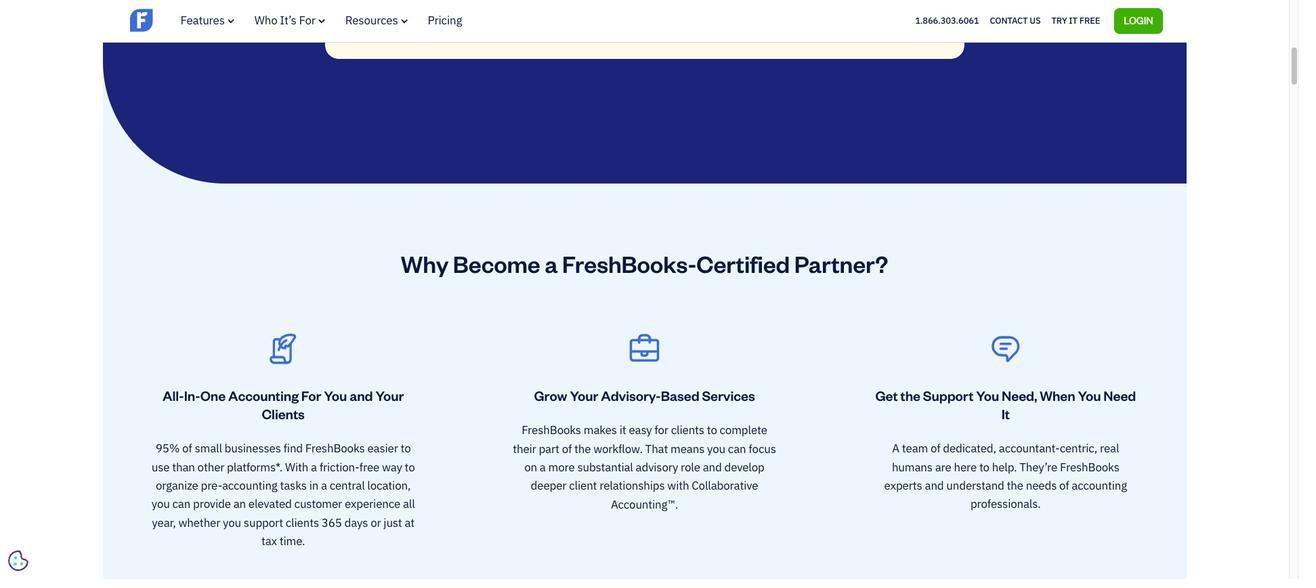 Task type: vqa. For each thing, say whether or not it's contained in the screenshot.
$
no



Task type: locate. For each thing, give the bounding box(es) containing it.
and up 'easier'
[[350, 387, 373, 405]]

2 vertical spatial you
[[223, 515, 241, 530]]

0 vertical spatial can
[[728, 441, 746, 456]]

with
[[285, 460, 308, 475]]

0 horizontal spatial you
[[324, 387, 347, 405]]

a inside freshbooks makes it easy for clients to complete their part of the workflow. that means you can focus on a more substantial advisory role and develop deeper client relationships with collaborative accounting™.
[[540, 460, 546, 475]]

location,
[[367, 478, 411, 493]]

1 horizontal spatial clients
[[671, 423, 705, 438]]

can down complete
[[728, 441, 746, 456]]

try it free
[[1052, 15, 1100, 26]]

1 you from the left
[[324, 387, 347, 405]]

0 horizontal spatial it
[[620, 423, 626, 438]]

1 vertical spatial it
[[620, 423, 626, 438]]

free
[[1080, 15, 1100, 26]]

0 vertical spatial for
[[299, 13, 316, 28]]

way
[[382, 460, 402, 475]]

0 vertical spatial you
[[707, 441, 726, 456]]

accounting™.
[[611, 497, 678, 512]]

humans
[[892, 460, 933, 475]]

0 vertical spatial the
[[901, 387, 921, 405]]

1 horizontal spatial and
[[703, 460, 722, 475]]

a
[[892, 441, 900, 456]]

freshbooks up 'part'
[[522, 423, 581, 438]]

in
[[309, 478, 319, 493]]

2 vertical spatial freshbooks
[[1060, 460, 1120, 475]]

1 horizontal spatial you
[[223, 515, 241, 530]]

1 vertical spatial clients
[[286, 515, 319, 530]]

for right it's
[[299, 13, 316, 28]]

2 horizontal spatial you
[[707, 441, 726, 456]]

0 horizontal spatial you
[[152, 497, 170, 512]]

can
[[728, 441, 746, 456], [172, 497, 191, 512]]

clients
[[262, 405, 305, 423]]

2 vertical spatial and
[[925, 478, 944, 493]]

they're
[[1020, 460, 1058, 475]]

of right 'part'
[[562, 441, 572, 456]]

clients
[[671, 423, 705, 438], [286, 515, 319, 530]]

for up clients
[[301, 387, 321, 405]]

freshbooks inside 95% of small businesses find freshbooks easier to use than other platforms*. with a friction-free way to organize pre-accounting tasks in a central location, you can provide an elevated customer experience all year, whether you support clients 365 days or just at tax time.
[[305, 441, 365, 456]]

it left the easy
[[620, 423, 626, 438]]

of
[[182, 441, 192, 456], [931, 441, 941, 456], [562, 441, 572, 456], [1060, 478, 1069, 493]]

1 horizontal spatial it
[[1069, 15, 1078, 26]]

freshbooks-
[[562, 249, 697, 279]]

experience
[[345, 497, 400, 512]]

accounting for clients
[[222, 478, 278, 493]]

95%
[[156, 441, 180, 456]]

us
[[1030, 15, 1041, 26]]

or
[[371, 515, 381, 530]]

freshbooks logo image
[[130, 7, 235, 33]]

whether
[[178, 515, 220, 530]]

clients up 'means'
[[671, 423, 705, 438]]

and right role
[[703, 460, 722, 475]]

accounting inside a team of dedicated, accountant-centric, real humans are here to help. they're freshbooks experts and understand the needs of accounting professionals.
[[1072, 478, 1127, 493]]

the down makes
[[574, 441, 591, 456]]

get
[[876, 387, 898, 405]]

0 horizontal spatial accounting
[[222, 478, 278, 493]]

friction-
[[320, 460, 359, 475]]

a right on
[[540, 460, 546, 475]]

1 vertical spatial for
[[301, 387, 321, 405]]

complete
[[720, 423, 767, 438]]

pre-
[[201, 478, 222, 493]]

1 your from the left
[[376, 387, 404, 405]]

role
[[681, 460, 700, 475]]

freshbooks
[[522, 423, 581, 438], [305, 441, 365, 456], [1060, 460, 1120, 475]]

to left complete
[[707, 423, 717, 438]]

support
[[923, 387, 974, 405]]

1 horizontal spatial your
[[570, 387, 598, 405]]

freshbooks down 'centric,'
[[1060, 460, 1120, 475]]

and inside a team of dedicated, accountant-centric, real humans are here to help. they're freshbooks experts and understand the needs of accounting professionals.
[[925, 478, 944, 493]]

client
[[569, 478, 597, 493]]

it right try
[[1069, 15, 1078, 26]]

small
[[195, 441, 222, 456]]

get the support you need, when you need it
[[876, 387, 1136, 423]]

your right grow
[[570, 387, 598, 405]]

1 vertical spatial and
[[703, 460, 722, 475]]

just
[[384, 515, 402, 530]]

the right get
[[901, 387, 921, 405]]

1 horizontal spatial accounting
[[1072, 478, 1127, 493]]

a right become
[[545, 249, 558, 279]]

2 accounting from the left
[[1072, 478, 1127, 493]]

clients up the time.
[[286, 515, 319, 530]]

2 horizontal spatial you
[[1078, 387, 1101, 405]]

can inside freshbooks makes it easy for clients to complete their part of the workflow. that means you can focus on a more substantial advisory role and develop deeper client relationships with collaborative accounting™.
[[728, 441, 746, 456]]

1 vertical spatial you
[[152, 497, 170, 512]]

0 horizontal spatial and
[[350, 387, 373, 405]]

for inside 'all-in-one accounting for you and your clients'
[[301, 387, 321, 405]]

login
[[1124, 14, 1153, 26]]

to right here at the right
[[980, 460, 990, 475]]

based
[[661, 387, 700, 405]]

a
[[545, 249, 558, 279], [311, 460, 317, 475], [540, 460, 546, 475], [321, 478, 327, 493]]

and
[[350, 387, 373, 405], [703, 460, 722, 475], [925, 478, 944, 493]]

you down an
[[223, 515, 241, 530]]

can down organize
[[172, 497, 191, 512]]

of up the are
[[931, 441, 941, 456]]

grow your advisory-based services
[[534, 387, 755, 405]]

contact
[[990, 15, 1028, 26]]

a right in
[[321, 478, 327, 493]]

features
[[181, 13, 225, 28]]

try it free link
[[1052, 12, 1100, 30]]

of up than
[[182, 441, 192, 456]]

0 vertical spatial clients
[[671, 423, 705, 438]]

0 horizontal spatial can
[[172, 497, 191, 512]]

resources
[[345, 13, 398, 28]]

2 horizontal spatial the
[[1007, 478, 1024, 493]]

1 horizontal spatial freshbooks
[[522, 423, 581, 438]]

and down the are
[[925, 478, 944, 493]]

1 accounting from the left
[[222, 478, 278, 493]]

to
[[707, 423, 717, 438], [401, 441, 411, 456], [405, 460, 415, 475], [980, 460, 990, 475]]

2 horizontal spatial and
[[925, 478, 944, 493]]

accounting down platforms*.
[[222, 478, 278, 493]]

accounting inside 95% of small businesses find freshbooks easier to use than other platforms*. with a friction-free way to organize pre-accounting tasks in a central location, you can provide an elevated customer experience all year, whether you support clients 365 days or just at tax time.
[[222, 478, 278, 493]]

of right "needs"
[[1060, 478, 1069, 493]]

you right 'means'
[[707, 441, 726, 456]]

0 vertical spatial freshbooks
[[522, 423, 581, 438]]

1 horizontal spatial can
[[728, 441, 746, 456]]

real
[[1100, 441, 1119, 456]]

1 vertical spatial freshbooks
[[305, 441, 365, 456]]

advisory
[[636, 460, 678, 475]]

all-in-one accounting for you and your clients
[[163, 387, 404, 423]]

2 your from the left
[[570, 387, 598, 405]]

you inside 'all-in-one accounting for you and your clients'
[[324, 387, 347, 405]]

for
[[299, 13, 316, 28], [301, 387, 321, 405]]

freshbooks inside a team of dedicated, accountant-centric, real humans are here to help. they're freshbooks experts and understand the needs of accounting professionals.
[[1060, 460, 1120, 475]]

for
[[655, 423, 669, 438]]

customer
[[294, 497, 342, 512]]

and inside freshbooks makes it easy for clients to complete their part of the workflow. that means you can focus on a more substantial advisory role and develop deeper client relationships with collaborative accounting™.
[[703, 460, 722, 475]]

accounting
[[228, 387, 299, 405]]

elevated
[[248, 497, 292, 512]]

2 vertical spatial the
[[1007, 478, 1024, 493]]

your
[[376, 387, 404, 405], [570, 387, 598, 405]]

you up year,
[[152, 497, 170, 512]]

1 vertical spatial the
[[574, 441, 591, 456]]

2 you from the left
[[976, 387, 999, 405]]

deeper
[[531, 478, 567, 493]]

your up 'easier'
[[376, 387, 404, 405]]

0 vertical spatial and
[[350, 387, 373, 405]]

0 horizontal spatial freshbooks
[[305, 441, 365, 456]]

clients inside freshbooks makes it easy for clients to complete their part of the workflow. that means you can focus on a more substantial advisory role and develop deeper client relationships with collaborative accounting™.
[[671, 423, 705, 438]]

freshbooks up friction-
[[305, 441, 365, 456]]

1 horizontal spatial you
[[976, 387, 999, 405]]

0 horizontal spatial clients
[[286, 515, 319, 530]]

accounting down "real"
[[1072, 478, 1127, 493]]

0 horizontal spatial your
[[376, 387, 404, 405]]

it
[[1069, 15, 1078, 26], [620, 423, 626, 438]]

1 vertical spatial can
[[172, 497, 191, 512]]

of inside freshbooks makes it easy for clients to complete their part of the workflow. that means you can focus on a more substantial advisory role and develop deeper client relationships with collaborative accounting™.
[[562, 441, 572, 456]]

a right with
[[311, 460, 317, 475]]

provide
[[193, 497, 231, 512]]

accounting for it
[[1072, 478, 1127, 493]]

here
[[954, 460, 977, 475]]

0 horizontal spatial the
[[574, 441, 591, 456]]

2 horizontal spatial freshbooks
[[1060, 460, 1120, 475]]

1 horizontal spatial the
[[901, 387, 921, 405]]

the up professionals. on the right of the page
[[1007, 478, 1024, 493]]



Task type: describe. For each thing, give the bounding box(es) containing it.
substantial
[[577, 460, 633, 475]]

easier
[[367, 441, 398, 456]]

are
[[935, 460, 952, 475]]

organize
[[156, 478, 198, 493]]

to right way
[[405, 460, 415, 475]]

365
[[322, 515, 342, 530]]

their
[[513, 441, 536, 456]]

you inside freshbooks makes it easy for clients to complete their part of the workflow. that means you can focus on a more substantial advisory role and develop deeper client relationships with collaborative accounting™.
[[707, 441, 726, 456]]

makes
[[584, 423, 617, 438]]

an
[[233, 497, 246, 512]]

more
[[548, 460, 575, 475]]

grow
[[534, 387, 567, 405]]

it's
[[280, 13, 297, 28]]

a team of dedicated, accountant-centric, real humans are here to help. they're freshbooks experts and understand the needs of accounting professionals.
[[885, 441, 1127, 512]]

support
[[244, 515, 283, 530]]

who
[[255, 13, 277, 28]]

at
[[405, 515, 415, 530]]

relationships
[[600, 478, 665, 493]]

to right 'easier'
[[401, 441, 411, 456]]

than
[[172, 460, 195, 475]]

experts
[[885, 478, 923, 493]]

clients inside 95% of small businesses find freshbooks easier to use than other platforms*. with a friction-free way to organize pre-accounting tasks in a central location, you can provide an elevated customer experience all year, whether you support clients 365 days or just at tax time.
[[286, 515, 319, 530]]

partner?
[[794, 249, 888, 279]]

tasks
[[280, 478, 307, 493]]

features link
[[181, 13, 234, 28]]

dedicated,
[[943, 441, 997, 456]]

advisory-
[[601, 387, 661, 405]]

pricing
[[428, 13, 462, 28]]

it
[[1002, 405, 1010, 423]]

need
[[1104, 387, 1136, 405]]

the inside get the support you need, when you need it
[[901, 387, 921, 405]]

find
[[284, 441, 303, 456]]

who it's for
[[255, 13, 316, 28]]

of inside 95% of small businesses find freshbooks easier to use than other platforms*. with a friction-free way to organize pre-accounting tasks in a central location, you can provide an elevated customer experience all year, whether you support clients 365 days or just at tax time.
[[182, 441, 192, 456]]

freshbooks makes it easy for clients to complete their part of the workflow. that means you can focus on a more substantial advisory role and develop deeper client relationships with collaborative accounting™.
[[513, 423, 776, 512]]

help.
[[992, 460, 1017, 475]]

businesses
[[225, 441, 281, 456]]

become
[[453, 249, 540, 279]]

when
[[1040, 387, 1076, 405]]

that
[[645, 441, 668, 456]]

contact us link
[[990, 12, 1041, 30]]

understand
[[947, 478, 1005, 493]]

professionals.
[[971, 497, 1041, 512]]

means
[[671, 441, 705, 456]]

all-
[[163, 387, 184, 405]]

year,
[[152, 515, 176, 530]]

on
[[525, 460, 537, 475]]

workflow.
[[594, 441, 643, 456]]

freshbooks inside freshbooks makes it easy for clients to complete their part of the workflow. that means you can focus on a more substantial advisory role and develop deeper client relationships with collaborative accounting™.
[[522, 423, 581, 438]]

3 you from the left
[[1078, 387, 1101, 405]]

the inside freshbooks makes it easy for clients to complete their part of the workflow. that means you can focus on a more substantial advisory role and develop deeper client relationships with collaborative accounting™.
[[574, 441, 591, 456]]

pricing link
[[428, 13, 462, 28]]

contact us
[[990, 15, 1041, 26]]

and inside 'all-in-one accounting for you and your clients'
[[350, 387, 373, 405]]

team
[[902, 441, 928, 456]]

services
[[702, 387, 755, 405]]

needs
[[1026, 478, 1057, 493]]

cookie consent banner dialog
[[10, 413, 213, 569]]

certified
[[697, 249, 790, 279]]

login link
[[1115, 8, 1163, 34]]

can inside 95% of small businesses find freshbooks easier to use than other platforms*. with a friction-free way to organize pre-accounting tasks in a central location, you can provide an elevated customer experience all year, whether you support clients 365 days or just at tax time.
[[172, 497, 191, 512]]

one
[[200, 387, 226, 405]]

centric,
[[1060, 441, 1098, 456]]

95% of small businesses find freshbooks easier to use than other platforms*. with a friction-free way to organize pre-accounting tasks in a central location, you can provide an elevated customer experience all year, whether you support clients 365 days or just at tax time.
[[152, 441, 415, 549]]

tax
[[261, 534, 277, 549]]

why become a freshbooks-certified partner?
[[401, 249, 888, 279]]

cookie preferences image
[[8, 551, 28, 571]]

time.
[[280, 534, 305, 549]]

free
[[359, 460, 379, 475]]

it inside freshbooks makes it easy for clients to complete their part of the workflow. that means you can focus on a more substantial advisory role and develop deeper client relationships with collaborative accounting™.
[[620, 423, 626, 438]]

develop
[[725, 460, 765, 475]]

with
[[668, 478, 689, 493]]

collaborative
[[692, 478, 758, 493]]

try
[[1052, 15, 1067, 26]]

need,
[[1002, 387, 1037, 405]]

1.866.303.6061
[[915, 15, 979, 26]]

central
[[330, 478, 365, 493]]

all
[[403, 497, 415, 512]]

in-
[[184, 387, 200, 405]]

to inside freshbooks makes it easy for clients to complete their part of the workflow. that means you can focus on a more substantial advisory role and develop deeper client relationships with collaborative accounting™.
[[707, 423, 717, 438]]

resources link
[[345, 13, 408, 28]]

your inside 'all-in-one accounting for you and your clients'
[[376, 387, 404, 405]]

the inside a team of dedicated, accountant-centric, real humans are here to help. they're freshbooks experts and understand the needs of accounting professionals.
[[1007, 478, 1024, 493]]

part
[[539, 441, 559, 456]]

accountant-
[[999, 441, 1060, 456]]

to inside a team of dedicated, accountant-centric, real humans are here to help. they're freshbooks experts and understand the needs of accounting professionals.
[[980, 460, 990, 475]]

0 vertical spatial it
[[1069, 15, 1078, 26]]

1.866.303.6061 link
[[915, 15, 979, 26]]

days
[[345, 515, 368, 530]]



